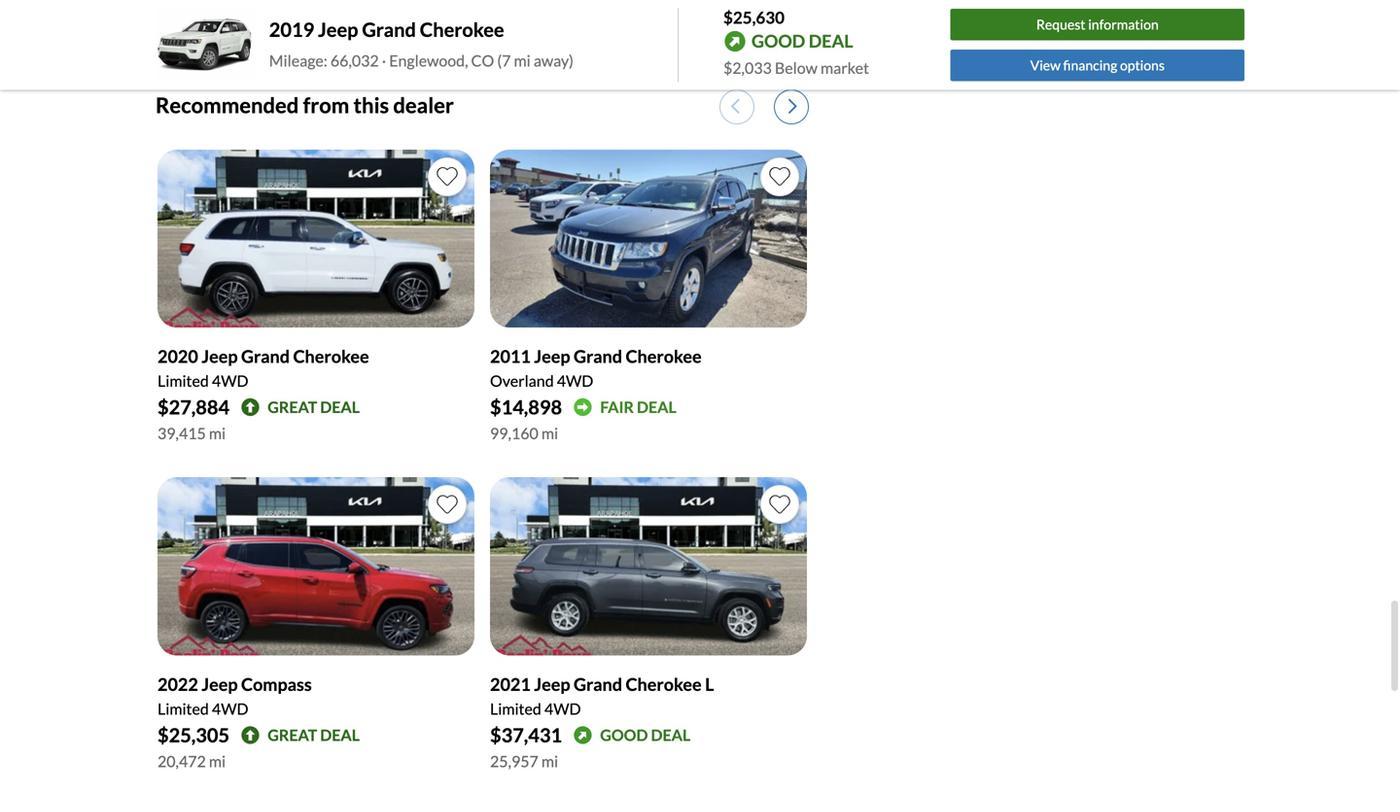Task type: describe. For each thing, give the bounding box(es) containing it.
2020 jeep grand cherokee image
[[158, 150, 475, 328]]

below
[[775, 58, 818, 77]]

2020 jeep grand cherokee limited 4wd
[[158, 346, 369, 391]]

20,472 mi
[[158, 752, 226, 771]]

financing
[[1063, 57, 1118, 73]]

4wd inside 2020 jeep grand cherokee limited 4wd
[[212, 372, 249, 391]]

cherokee for 2020
[[293, 346, 369, 367]]

overland
[[490, 372, 554, 391]]

good deal image
[[574, 726, 592, 745]]

20,472
[[158, 752, 206, 771]]

fair deal
[[600, 398, 677, 417]]

2022 jeep compass limited 4wd
[[158, 674, 312, 719]]

2011 jeep grand cherokee image
[[490, 150, 807, 328]]

from
[[303, 92, 349, 117]]

$2,033
[[723, 58, 772, 77]]

$25,305
[[158, 724, 230, 747]]

compass
[[241, 674, 312, 695]]

2022 jeep compass image
[[158, 478, 475, 656]]

jeep for 2019
[[318, 18, 358, 41]]

2021
[[490, 674, 531, 695]]

25,957 mi
[[490, 752, 558, 771]]

jeep for 2022
[[202, 674, 238, 695]]

jeep for 2020
[[202, 346, 238, 367]]

deal
[[809, 30, 853, 52]]

deal for $37,431
[[651, 726, 691, 745]]

limited inside 2020 jeep grand cherokee limited 4wd
[[158, 372, 209, 391]]

2019 jeep grand cherokee mileage: 66,032 · englewood, co (7 mi away)
[[269, 18, 574, 70]]

limited inside 2021 jeep grand cherokee l limited 4wd
[[490, 700, 541, 719]]

2011 jeep grand cherokee overland 4wd
[[490, 346, 702, 391]]

39,415
[[158, 424, 206, 443]]

great for $25,305
[[268, 726, 317, 745]]

(7
[[497, 51, 511, 70]]

$27,884
[[158, 396, 230, 419]]

99,160 mi
[[490, 424, 558, 443]]

2020
[[158, 346, 198, 367]]

view
[[1030, 57, 1061, 73]]

2011
[[490, 346, 531, 367]]

jeep for 2021
[[534, 674, 570, 695]]

dealer
[[393, 92, 454, 117]]

grand for 2021
[[574, 674, 622, 695]]

scroll right image
[[789, 98, 797, 115]]

market
[[821, 58, 869, 77]]

limited inside 2022 jeep compass limited 4wd
[[158, 700, 209, 719]]

deal for $25,305
[[320, 726, 360, 745]]

fair
[[600, 398, 634, 417]]

recommended
[[156, 92, 299, 117]]

4wd inside "2011 jeep grand cherokee overland 4wd"
[[557, 372, 594, 391]]

co
[[471, 51, 494, 70]]

information
[[1088, 16, 1159, 33]]



Task type: vqa. For each thing, say whether or not it's contained in the screenshot.
the "deal" corresponding to $25,305
yes



Task type: locate. For each thing, give the bounding box(es) containing it.
$37,431
[[490, 724, 562, 747]]

grand inside 2020 jeep grand cherokee limited 4wd
[[241, 346, 290, 367]]

recommended from this dealer
[[156, 92, 454, 117]]

mi down "$37,431"
[[542, 752, 558, 771]]

mi inside 2019 jeep grand cherokee mileage: 66,032 · englewood, co (7 mi away)
[[514, 51, 531, 70]]

0 vertical spatial great deal
[[268, 398, 360, 417]]

away)
[[534, 51, 574, 70]]

great
[[268, 398, 317, 417], [268, 726, 317, 745]]

request
[[1036, 16, 1086, 33]]

2022
[[158, 674, 198, 695]]

mi down $25,305
[[209, 752, 226, 771]]

good
[[752, 30, 805, 52]]

l
[[705, 674, 714, 695]]

englewood,
[[389, 51, 468, 70]]

cherokee inside 2021 jeep grand cherokee l limited 4wd
[[626, 674, 702, 695]]

deal
[[320, 398, 360, 417], [637, 398, 677, 417], [320, 726, 360, 745], [651, 726, 691, 745]]

view financing options
[[1030, 57, 1165, 73]]

cherokee
[[420, 18, 504, 41], [293, 346, 369, 367], [626, 346, 702, 367], [626, 674, 702, 695]]

limited down 2020
[[158, 372, 209, 391]]

66,032
[[331, 51, 379, 70]]

4wd up the good deal image
[[544, 700, 581, 719]]

grand up great deal image
[[241, 346, 290, 367]]

1 great from the top
[[268, 398, 317, 417]]

cherokee for 2019
[[420, 18, 504, 41]]

jeep inside 2019 jeep grand cherokee mileage: 66,032 · englewood, co (7 mi away)
[[318, 18, 358, 41]]

grand for 2019
[[362, 18, 416, 41]]

limited down the 2022
[[158, 700, 209, 719]]

·
[[382, 51, 386, 70]]

deal for $27,884
[[320, 398, 360, 417]]

$25,630
[[723, 7, 785, 27]]

99,160
[[490, 424, 539, 443]]

1 vertical spatial great
[[268, 726, 317, 745]]

grand for 2020
[[241, 346, 290, 367]]

grand inside "2011 jeep grand cherokee overland 4wd"
[[574, 346, 622, 367]]

grand inside 2019 jeep grand cherokee mileage: 66,032 · englewood, co (7 mi away)
[[362, 18, 416, 41]]

deal right great deal icon
[[320, 726, 360, 745]]

1 vertical spatial great deal
[[268, 726, 360, 745]]

4wd up great deal icon
[[212, 700, 249, 719]]

great deal right great deal image
[[268, 398, 360, 417]]

mi down $27,884
[[209, 424, 226, 443]]

0 vertical spatial great
[[268, 398, 317, 417]]

grand up the good deal image
[[574, 674, 622, 695]]

good deal
[[752, 30, 853, 52]]

great deal image
[[241, 398, 260, 417]]

deal right fair in the bottom of the page
[[637, 398, 677, 417]]

jeep inside 2020 jeep grand cherokee limited 4wd
[[202, 346, 238, 367]]

view financing options button
[[951, 50, 1245, 81]]

good deal
[[600, 726, 691, 745]]

jeep for 2011
[[534, 346, 570, 367]]

39,415 mi
[[158, 424, 226, 443]]

4wd
[[212, 372, 249, 391], [557, 372, 594, 391], [212, 700, 249, 719], [544, 700, 581, 719]]

jeep
[[318, 18, 358, 41], [202, 346, 238, 367], [534, 346, 570, 367], [202, 674, 238, 695], [534, 674, 570, 695]]

2019
[[269, 18, 314, 41]]

jeep inside "2011 jeep grand cherokee overland 4wd"
[[534, 346, 570, 367]]

good
[[600, 726, 648, 745]]

4wd up fair deal image
[[557, 372, 594, 391]]

cherokee inside "2011 jeep grand cherokee overland 4wd"
[[626, 346, 702, 367]]

cherokee inside 2019 jeep grand cherokee mileage: 66,032 · englewood, co (7 mi away)
[[420, 18, 504, 41]]

deal down 2020 jeep grand cherokee limited 4wd
[[320, 398, 360, 417]]

jeep up the overland
[[534, 346, 570, 367]]

mi right (7
[[514, 51, 531, 70]]

mi for $37,431
[[542, 752, 558, 771]]

$2,033 below market
[[723, 58, 869, 77]]

great deal image
[[241, 726, 260, 745]]

jeep right 2020
[[202, 346, 238, 367]]

25,957
[[490, 752, 539, 771]]

4wd up great deal image
[[212, 372, 249, 391]]

great right great deal image
[[268, 398, 317, 417]]

mi for $27,884
[[209, 424, 226, 443]]

4wd inside 2022 jeep compass limited 4wd
[[212, 700, 249, 719]]

request information
[[1036, 16, 1159, 33]]

request information button
[[951, 9, 1245, 41]]

2021 jeep grand cherokee l limited 4wd
[[490, 674, 714, 719]]

2019 jeep grand cherokee image
[[156, 8, 254, 82]]

mi for $14,898
[[542, 424, 558, 443]]

mi for $25,305
[[209, 752, 226, 771]]

cherokee for 2021
[[626, 674, 702, 695]]

grand up fair deal image
[[574, 346, 622, 367]]

mileage:
[[269, 51, 328, 70]]

jeep inside 2021 jeep grand cherokee l limited 4wd
[[534, 674, 570, 695]]

great right great deal icon
[[268, 726, 317, 745]]

this
[[354, 92, 389, 117]]

great for $27,884
[[268, 398, 317, 417]]

great deal
[[268, 398, 360, 417], [268, 726, 360, 745]]

mi down '$14,898'
[[542, 424, 558, 443]]

2 great from the top
[[268, 726, 317, 745]]

2021 jeep grand cherokee l image
[[490, 478, 807, 656]]

$14,898
[[490, 396, 562, 419]]

grand inside 2021 jeep grand cherokee l limited 4wd
[[574, 674, 622, 695]]

2 great deal from the top
[[268, 726, 360, 745]]

cherokee inside 2020 jeep grand cherokee limited 4wd
[[293, 346, 369, 367]]

scroll left image
[[731, 98, 740, 115]]

great deal for $27,884
[[268, 398, 360, 417]]

deal right good
[[651, 726, 691, 745]]

grand for 2011
[[574, 346, 622, 367]]

mi
[[514, 51, 531, 70], [209, 424, 226, 443], [542, 424, 558, 443], [209, 752, 226, 771], [542, 752, 558, 771]]

jeep right the 2021
[[534, 674, 570, 695]]

jeep up 66,032
[[318, 18, 358, 41]]

great deal for $25,305
[[268, 726, 360, 745]]

great deal down compass on the bottom left
[[268, 726, 360, 745]]

grand up ·
[[362, 18, 416, 41]]

limited
[[158, 372, 209, 391], [158, 700, 209, 719], [490, 700, 541, 719]]

4wd inside 2021 jeep grand cherokee l limited 4wd
[[544, 700, 581, 719]]

limited down the 2021
[[490, 700, 541, 719]]

grand
[[362, 18, 416, 41], [241, 346, 290, 367], [574, 346, 622, 367], [574, 674, 622, 695]]

deal for $14,898
[[637, 398, 677, 417]]

jeep right the 2022
[[202, 674, 238, 695]]

fair deal image
[[574, 398, 592, 417]]

1 great deal from the top
[[268, 398, 360, 417]]

options
[[1120, 57, 1165, 73]]

jeep inside 2022 jeep compass limited 4wd
[[202, 674, 238, 695]]

cherokee for 2011
[[626, 346, 702, 367]]



